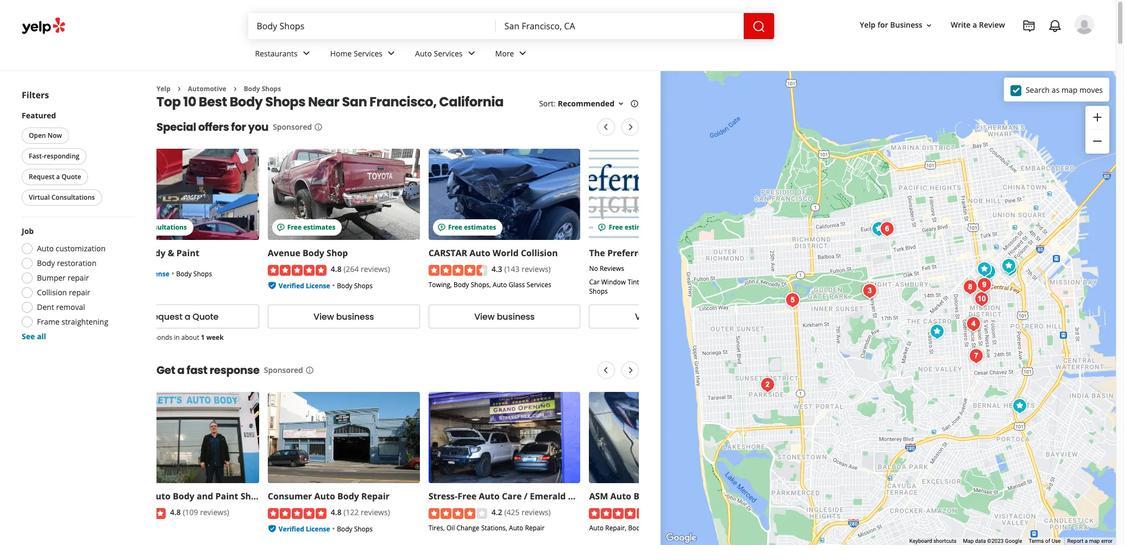 Task type: describe. For each thing, give the bounding box(es) containing it.
shops up you
[[265, 93, 305, 111]]

reviews) for bartlett's auto body and paint shop
[[200, 508, 229, 518]]

installation,
[[685, 278, 721, 287]]

the preferred image link
[[589, 247, 678, 259]]

auto down 4.3
[[493, 280, 507, 290]]

shops down '4.8 (122 reviews)'
[[354, 525, 373, 534]]

stereo
[[664, 278, 684, 287]]

auto up body restoration
[[37, 243, 54, 254]]

Find text field
[[257, 20, 487, 32]]

16 free estimates v2 image for the preferred image
[[598, 223, 607, 232]]

shortcuts
[[934, 539, 957, 545]]

pacific collision care image
[[966, 345, 987, 367]]

body up (109
[[173, 491, 194, 503]]

best
[[199, 93, 227, 111]]

virtual
[[29, 193, 50, 202]]

projects image
[[1023, 20, 1036, 33]]

body inside the preferred image no reviews car window tinting, car stereo installation, body shops
[[722, 278, 738, 287]]

image
[[651, 247, 678, 259]]

open
[[29, 131, 46, 140]]

reviews) for consumer auto body repair
[[361, 508, 390, 518]]

notifications image
[[1049, 20, 1062, 33]]

24 chevron down v2 image for restaurants
[[300, 47, 313, 60]]

shops down ld auto body & paint
[[193, 270, 212, 279]]

fast
[[187, 363, 207, 378]]

4.2 (425 reviews)
[[492, 508, 551, 518]]

consumer
[[268, 491, 312, 503]]

free left consultations
[[127, 223, 141, 232]]

body right avenue
[[303, 247, 324, 259]]

body restoration
[[37, 258, 96, 268]]

a right report
[[1085, 539, 1088, 545]]

body up you
[[230, 93, 263, 111]]

4.8 for special offers for you
[[331, 264, 342, 275]]

fast-responding
[[29, 152, 79, 161]]

customization
[[56, 243, 106, 254]]

write a review
[[951, 20, 1005, 30]]

user actions element
[[851, 14, 1110, 80]]

services for auto services
[[434, 48, 463, 58]]

3 free estimates link from the left
[[589, 149, 741, 240]]

none field find
[[257, 20, 487, 32]]

shops down restaurants
[[262, 84, 281, 93]]

all
[[37, 331, 46, 342]]

4.8 star rating image for special offers for you
[[268, 265, 326, 276]]

16 chevron right v2 image
[[175, 85, 184, 93]]

0 vertical spatial license
[[145, 270, 169, 279]]

16 free estimates v2 image
[[276, 223, 285, 232]]

body down the (264
[[337, 281, 352, 291]]

3 view business from the left
[[635, 311, 696, 323]]

write a review link
[[947, 15, 1010, 35]]

verified license for get a fast response
[[279, 525, 330, 534]]

body up the "(122"
[[337, 491, 359, 503]]

fast-
[[29, 152, 44, 161]]

estimates for auto
[[464, 223, 496, 232]]

4.2
[[492, 508, 502, 518]]

get
[[156, 363, 175, 378]]

(109
[[183, 508, 198, 518]]

fast-responding button
[[22, 148, 87, 165]]

stress-
[[429, 491, 458, 503]]

get a fast response
[[156, 363, 260, 378]]

automotive link
[[188, 84, 226, 93]]

16 verified v2 image for special offers for you
[[268, 281, 276, 290]]

consultations
[[51, 193, 95, 202]]

free for the preferred image
[[609, 223, 623, 232]]

of
[[1045, 539, 1050, 545]]

will's auto body shop image
[[876, 218, 898, 240]]

avenue body shop image
[[974, 274, 995, 296]]

view business link for world
[[429, 305, 581, 329]]

1 horizontal spatial repair
[[525, 524, 545, 533]]

oil
[[447, 524, 455, 533]]

terms of use
[[1029, 539, 1061, 545]]

open now button
[[22, 128, 69, 144]]

4.2 star rating image
[[429, 508, 487, 519]]

body shops link
[[244, 84, 281, 93]]

asm auto body & repair
[[589, 491, 695, 503]]

yelp for yelp for business
[[860, 20, 876, 30]]

view for auto
[[474, 311, 495, 323]]

16 info v2 image for top 10 best body shops near san francisco, california
[[630, 100, 639, 108]]

4.3 (143 reviews)
[[492, 264, 551, 275]]

review
[[979, 20, 1005, 30]]

estimates for body
[[303, 223, 335, 232]]

0 vertical spatial shop
[[327, 247, 348, 259]]

4.8 star rating image for get a fast response
[[268, 508, 326, 519]]

home services link
[[322, 39, 406, 71]]

3 free estimates from the left
[[609, 223, 657, 232]]

use
[[1052, 539, 1061, 545]]

a for right request a quote 'button'
[[185, 311, 190, 323]]

tires,
[[429, 524, 445, 533]]

search image
[[752, 20, 765, 33]]

sort:
[[539, 99, 556, 109]]

automotive
[[188, 84, 226, 93]]

reviews) for avenue body shop
[[361, 264, 390, 275]]

world
[[493, 247, 519, 259]]

avenue
[[268, 247, 300, 259]]

virtual consultations
[[29, 193, 95, 202]]

yelp for yelp link
[[156, 84, 171, 93]]

see
[[22, 331, 35, 342]]

zoom in image
[[1091, 111, 1104, 124]]

carstar auto world collision link
[[429, 247, 558, 259]]

removal
[[56, 302, 85, 312]]

more link
[[487, 39, 538, 71]]

1 vertical spatial for
[[231, 120, 246, 135]]

16 chevron down v2 image
[[925, 21, 933, 30]]

auto left world
[[470, 247, 490, 259]]

verified for special offers for you
[[279, 281, 304, 291]]

change
[[457, 524, 480, 533]]

next image
[[625, 121, 638, 134]]

shops,
[[471, 280, 491, 290]]

shops down 4.8 (264 reviews)
[[354, 281, 373, 291]]

for inside button
[[878, 20, 888, 30]]

report
[[1067, 539, 1084, 545]]

body up bumper
[[37, 258, 55, 268]]

google image
[[663, 531, 699, 546]]

keyboard shortcuts
[[910, 539, 957, 545]]

license for special offers for you
[[306, 281, 330, 291]]

auto right consumer
[[314, 491, 335, 503]]

write
[[951, 20, 971, 30]]

next image
[[625, 364, 638, 377]]

0 horizontal spatial repair
[[361, 491, 390, 503]]

data
[[975, 539, 986, 545]]

3 business from the left
[[658, 311, 696, 323]]

reviews) for carstar auto world collision
[[522, 264, 551, 275]]

view for body
[[314, 311, 334, 323]]

1 car from the left
[[589, 278, 600, 287]]

in
[[174, 333, 180, 343]]

reviews
[[600, 264, 624, 274]]

body shops down the "(122"
[[337, 525, 373, 534]]

week
[[206, 333, 224, 343]]

free up the 4.2 star rating image
[[458, 491, 477, 503]]

verified license button for special offers for you
[[279, 280, 330, 291]]

stress-free auto care / emerald auto link
[[429, 491, 589, 503]]

frame straightening
[[37, 317, 108, 327]]

responds
[[142, 333, 172, 343]]

24 chevron down v2 image
[[516, 47, 529, 60]]

map for error
[[1089, 539, 1100, 545]]

towing,
[[429, 280, 452, 290]]

24 chevron down v2 image for auto services
[[465, 47, 478, 60]]

terms of use link
[[1029, 539, 1061, 545]]

0 vertical spatial verified license
[[118, 270, 169, 279]]

auto customization
[[37, 243, 106, 254]]

4.8 left (109
[[170, 508, 181, 518]]

a right get
[[177, 363, 184, 378]]

free for avenue body shop
[[287, 223, 302, 232]]

auto down (425
[[509, 524, 523, 533]]

16 chevron down v2 image
[[617, 100, 625, 108]]

map for moves
[[1062, 84, 1078, 95]]

keyboard
[[910, 539, 932, 545]]

verified license for special offers for you
[[279, 281, 330, 291]]

special
[[156, 120, 196, 135]]

ld auto body & paint link
[[107, 247, 199, 259]]

auto left asm
[[568, 491, 589, 503]]

verified for get a fast response
[[279, 525, 304, 534]]

2 car from the left
[[652, 278, 662, 287]]

recommended
[[558, 99, 615, 109]]

the
[[589, 247, 605, 259]]

0 vertical spatial collision
[[521, 247, 558, 259]]

shops down asm auto body & repair
[[645, 524, 664, 533]]

job
[[22, 226, 34, 236]]

san
[[342, 93, 367, 111]]

view business for shop
[[314, 311, 374, 323]]

straightening
[[62, 317, 108, 327]]

restaurants link
[[246, 39, 322, 71]]

paint for offers
[[176, 247, 199, 259]]

body down ld auto body & paint link
[[176, 270, 192, 279]]

yelp for business button
[[856, 15, 938, 35]]

battery roadie image
[[998, 255, 1020, 277]]

collision repair
[[37, 287, 90, 298]]

auto services
[[415, 48, 463, 58]]

16 chevron right v2 image
[[231, 85, 239, 93]]



Task type: locate. For each thing, give the bounding box(es) containing it.
business for world
[[497, 311, 535, 323]]

0 vertical spatial previous image
[[600, 121, 613, 134]]

1 horizontal spatial view business link
[[429, 305, 581, 329]]

a for request a quote 'button' inside featured group
[[56, 172, 60, 181]]

special offers for you
[[156, 120, 268, 135]]

2 none field from the left
[[505, 20, 735, 32]]

international sport motors image
[[999, 258, 1021, 280]]

collision up 4.3 (143 reviews) at left
[[521, 247, 558, 259]]

0 horizontal spatial request a quote button
[[22, 169, 88, 185]]

Near text field
[[505, 20, 735, 32]]

none field near
[[505, 20, 735, 32]]

previous image left next icon
[[600, 364, 613, 377]]

0 vertical spatial repair
[[68, 273, 89, 283]]

1 horizontal spatial free estimates link
[[429, 149, 581, 240]]

verified license button down consumer
[[279, 524, 330, 534]]

1 vertical spatial 16 info v2 image
[[314, 123, 323, 132]]

free estimates for body
[[287, 223, 335, 232]]

1 vertical spatial request
[[148, 311, 182, 323]]

1 horizontal spatial 16 info v2 image
[[630, 100, 639, 108]]

1 vertical spatial request a quote
[[148, 311, 219, 323]]

2 horizontal spatial view
[[635, 311, 655, 323]]

you
[[248, 120, 268, 135]]

4.8 star rating image
[[268, 265, 326, 276], [107, 508, 166, 519], [268, 508, 326, 519]]

0 horizontal spatial free estimates
[[287, 223, 335, 232]]

a inside group
[[56, 172, 60, 181]]

stations,
[[481, 524, 507, 533]]

0 horizontal spatial for
[[231, 120, 246, 135]]

california
[[439, 93, 504, 111]]

auto up '4.2'
[[479, 491, 500, 503]]

1 vertical spatial collision
[[37, 287, 67, 298]]

services
[[354, 48, 383, 58], [434, 48, 463, 58], [527, 280, 551, 290]]

free estimates up avenue body shop link
[[287, 223, 335, 232]]

1 business from the left
[[336, 311, 374, 323]]

body right repair,
[[628, 524, 644, 533]]

a for write a review link
[[973, 20, 977, 30]]

1 horizontal spatial car
[[652, 278, 662, 287]]

repair for bumper repair
[[68, 273, 89, 283]]

body up 4.9 star rating image
[[634, 491, 655, 503]]

shops down 'no'
[[589, 287, 608, 296]]

reviews) right the "(122"
[[361, 508, 390, 518]]

domport auto body image
[[971, 288, 993, 310], [971, 288, 993, 310]]

4.8
[[331, 264, 342, 275], [170, 508, 181, 518], [331, 508, 342, 518]]

2 24 chevron down v2 image from the left
[[385, 47, 398, 60]]

zoom out image
[[1091, 135, 1104, 148]]

request a quote for request a quote 'button' inside featured group
[[29, 172, 81, 181]]

1 vertical spatial paint
[[215, 491, 238, 503]]

map region
[[523, 0, 1124, 546]]

1 horizontal spatial shop
[[327, 247, 348, 259]]

1
[[201, 333, 205, 343]]

view business down "glass"
[[474, 311, 535, 323]]

verified license button down 'avenue body shop'
[[279, 280, 330, 291]]

keyboard shortcuts button
[[910, 538, 957, 546]]

request
[[29, 172, 54, 181], [148, 311, 182, 323]]

/
[[524, 491, 528, 503]]

1 estimates from the left
[[303, 223, 335, 232]]

24 chevron down v2 image right auto services
[[465, 47, 478, 60]]

quote
[[62, 172, 81, 181], [193, 311, 219, 323]]

0 horizontal spatial none field
[[257, 20, 487, 32]]

car
[[589, 278, 600, 287], [652, 278, 662, 287]]

featured group
[[20, 110, 135, 208]]

license
[[145, 270, 169, 279], [306, 281, 330, 291], [306, 525, 330, 534]]

emerald
[[530, 491, 566, 503]]

estimates up carstar auto world collision
[[464, 223, 496, 232]]

services right home
[[354, 48, 383, 58]]

error
[[1101, 539, 1113, 545]]

quote inside featured group
[[62, 172, 81, 181]]

0 vertical spatial request a quote button
[[22, 169, 88, 185]]

request a quote for right request a quote 'button'
[[148, 311, 219, 323]]

1 vertical spatial shop
[[241, 491, 262, 503]]

1 24 chevron down v2 image from the left
[[300, 47, 313, 60]]

earthling automotive image
[[1009, 395, 1031, 417]]

yelp inside the yelp for business button
[[860, 20, 876, 30]]

16 verified v2 image down avenue
[[268, 281, 276, 290]]

parkside paint & body shop image
[[757, 374, 779, 396]]

repair down 4.2 (425 reviews)
[[525, 524, 545, 533]]

1 horizontal spatial 24 chevron down v2 image
[[385, 47, 398, 60]]

business down the (264
[[336, 311, 374, 323]]

free estimates link for shop
[[268, 149, 420, 240]]

body right "installation,"
[[722, 278, 738, 287]]

1 view business link from the left
[[268, 305, 420, 329]]

avenue body shop image
[[974, 274, 995, 296]]

0 horizontal spatial view
[[314, 311, 334, 323]]

0 vertical spatial request
[[29, 172, 54, 181]]

(425
[[504, 508, 520, 518]]

request a quote button down fast-responding button
[[22, 169, 88, 185]]

view business link for shop
[[268, 305, 420, 329]]

verified license down consumer
[[279, 525, 330, 534]]

None field
[[257, 20, 487, 32], [505, 20, 735, 32]]

repair
[[361, 491, 390, 503], [666, 491, 695, 503], [525, 524, 545, 533]]

1 none field from the left
[[257, 20, 487, 32]]

dent removal
[[37, 302, 85, 312]]

1 vertical spatial previous image
[[600, 364, 613, 377]]

reviews) right the (264
[[361, 264, 390, 275]]

2 business from the left
[[497, 311, 535, 323]]

2 view business link from the left
[[429, 305, 581, 329]]

0 vertical spatial sponsored
[[273, 122, 312, 132]]

4.8 for get a fast response
[[331, 508, 342, 518]]

free estimates
[[287, 223, 335, 232], [448, 223, 496, 232], [609, 223, 657, 232]]

bartlett's auto body and paint shop link
[[107, 491, 262, 503]]

1 free estimates from the left
[[287, 223, 335, 232]]

1 view from the left
[[314, 311, 334, 323]]

free up preferred
[[609, 223, 623, 232]]

4.8 (109 reviews)
[[170, 508, 229, 518]]

european collision center image
[[974, 258, 995, 280]]

2 16 free estimates v2 image from the left
[[598, 223, 607, 232]]

see all
[[22, 331, 46, 342]]

free estimates up the preferred image link
[[609, 223, 657, 232]]

0 horizontal spatial 24 chevron down v2 image
[[300, 47, 313, 60]]

featured
[[22, 110, 56, 121]]

3 estimates from the left
[[625, 223, 657, 232]]

auto left repair,
[[589, 524, 604, 533]]

repair up google 'image'
[[666, 491, 695, 503]]

2 horizontal spatial free estimates
[[609, 223, 657, 232]]

3 24 chevron down v2 image from the left
[[465, 47, 478, 60]]

1 horizontal spatial collision
[[521, 247, 558, 259]]

1 vertical spatial &
[[658, 491, 664, 503]]

care
[[502, 491, 522, 503]]

body down 4.3 star rating "image"
[[454, 280, 469, 290]]

about
[[181, 333, 199, 343]]

body shops down the (264
[[337, 281, 373, 291]]

1 horizontal spatial for
[[878, 20, 888, 30]]

0 vertical spatial map
[[1062, 84, 1078, 95]]

body shops right 16 chevron right v2 icon
[[244, 84, 281, 93]]

bumper
[[37, 273, 66, 283]]

2 previous image from the top
[[600, 364, 613, 377]]

verified
[[118, 270, 143, 279], [279, 281, 304, 291], [279, 525, 304, 534]]

paint down consultations
[[176, 247, 199, 259]]

view business link down the (264
[[268, 305, 420, 329]]

quote up consultations
[[62, 172, 81, 181]]

& for paint
[[168, 247, 174, 259]]

4.3
[[492, 264, 502, 275]]

collision inside option group
[[37, 287, 67, 298]]

24 chevron down v2 image down find field
[[385, 47, 398, 60]]

1 horizontal spatial 16 free estimates v2 image
[[598, 223, 607, 232]]

option group
[[18, 226, 135, 342]]

0 vertical spatial verified
[[118, 270, 143, 279]]

4.9 star rating image
[[589, 508, 648, 519]]

business categories element
[[246, 39, 1094, 71]]

0 vertical spatial verified license button
[[118, 269, 169, 279]]

services for home services
[[354, 48, 383, 58]]

0 horizontal spatial view business link
[[268, 305, 420, 329]]

1 horizontal spatial &
[[658, 491, 664, 503]]

1 horizontal spatial view
[[474, 311, 495, 323]]

filters
[[22, 89, 49, 101]]

1 horizontal spatial business
[[497, 311, 535, 323]]

repair up '4.8 (122 reviews)'
[[361, 491, 390, 503]]

24 chevron down v2 image inside auto services link
[[465, 47, 478, 60]]

quote for request a quote 'button' inside featured group
[[62, 172, 81, 181]]

(122
[[344, 508, 359, 518]]

sponsored for response
[[264, 365, 303, 376]]

virtual consultations button
[[22, 190, 102, 206]]

3 view business link from the left
[[589, 305, 741, 329]]

reviews) down and on the bottom of page
[[200, 508, 229, 518]]

0 vertical spatial &
[[168, 247, 174, 259]]

no
[[589, 264, 598, 274]]

a right write
[[973, 20, 977, 30]]

body down free consultations
[[144, 247, 165, 259]]

4.8 (264 reviews)
[[331, 264, 390, 275]]

0 horizontal spatial quote
[[62, 172, 81, 181]]

0 horizontal spatial estimates
[[303, 223, 335, 232]]

1 horizontal spatial quote
[[193, 311, 219, 323]]

0 vertical spatial request a quote
[[29, 172, 81, 181]]

0 horizontal spatial shop
[[241, 491, 262, 503]]

2 horizontal spatial repair
[[666, 491, 695, 503]]

3 view from the left
[[635, 311, 655, 323]]

body shops down ld auto body & paint
[[176, 270, 212, 279]]

1 horizontal spatial map
[[1089, 539, 1100, 545]]

0 horizontal spatial 16 info v2 image
[[314, 123, 323, 132]]

carstar auto world collision
[[429, 247, 558, 259]]

services right "glass"
[[527, 280, 551, 290]]

auto services link
[[406, 39, 487, 71]]

sponsored left 16 info v2 icon
[[264, 365, 303, 376]]

open now
[[29, 131, 62, 140]]

1 view business from the left
[[314, 311, 374, 323]]

body shops
[[244, 84, 281, 93], [176, 270, 212, 279], [337, 281, 373, 291], [337, 525, 373, 534]]

free up 'carstar'
[[448, 223, 462, 232]]

glass
[[509, 280, 525, 290]]

request up "responds"
[[148, 311, 182, 323]]

1 horizontal spatial free estimates
[[448, 223, 496, 232]]

1 free estimates link from the left
[[268, 149, 420, 240]]

avenue body shop
[[268, 247, 348, 259]]

request a quote button up responds in about 1 week
[[107, 305, 259, 329]]

1 horizontal spatial yelp
[[860, 20, 876, 30]]

1 previous image from the top
[[600, 121, 613, 134]]

1 vertical spatial map
[[1089, 539, 1100, 545]]

asm auto body & repair link
[[589, 491, 695, 503]]

2 horizontal spatial view business
[[635, 311, 696, 323]]

0 horizontal spatial 16 free estimates v2 image
[[437, 223, 446, 232]]

free for carstar auto world collision
[[448, 223, 462, 232]]

2 16 verified v2 image from the top
[[268, 525, 276, 533]]

24 chevron down v2 image
[[300, 47, 313, 60], [385, 47, 398, 60], [465, 47, 478, 60]]

previous image
[[600, 121, 613, 134], [600, 364, 613, 377]]

repair up removal
[[69, 287, 90, 298]]

verified down consumer
[[279, 525, 304, 534]]

reviews) right (143
[[522, 264, 551, 275]]

auto right "ld"
[[121, 247, 142, 259]]

1 vertical spatial request a quote button
[[107, 305, 259, 329]]

2 free estimates link from the left
[[429, 149, 581, 240]]

collision down bumper
[[37, 287, 67, 298]]

& down consultations
[[168, 247, 174, 259]]

verified license button down ld auto body & paint link
[[118, 269, 169, 279]]

business down stereo
[[658, 311, 696, 323]]

home services
[[330, 48, 383, 58]]

4.8 left the (264
[[331, 264, 342, 275]]

license down avenue body shop link
[[306, 281, 330, 291]]

map data ©2023 google
[[963, 539, 1022, 545]]

1 horizontal spatial none field
[[505, 20, 735, 32]]

0 horizontal spatial request
[[29, 172, 54, 181]]

0 horizontal spatial &
[[168, 247, 174, 259]]

16 free estimates v2 image
[[437, 223, 446, 232], [598, 223, 607, 232]]

1 16 verified v2 image from the top
[[268, 281, 276, 290]]

search
[[1026, 84, 1050, 95]]

business for shop
[[336, 311, 374, 323]]

search as map moves
[[1026, 84, 1103, 95]]

2 horizontal spatial view business link
[[589, 305, 741, 329]]

shop left consumer
[[241, 491, 262, 503]]

& up google 'image'
[[658, 491, 664, 503]]

request a quote button inside featured group
[[22, 169, 88, 185]]

2 vertical spatial license
[[306, 525, 330, 534]]

0 vertical spatial for
[[878, 20, 888, 30]]

1 16 free estimates v2 image from the left
[[437, 223, 446, 232]]

previous image for you
[[600, 121, 613, 134]]

16 info v2 image
[[305, 366, 314, 375]]

24 chevron down v2 image for home services
[[385, 47, 398, 60]]

0 horizontal spatial paint
[[176, 247, 199, 259]]

2 horizontal spatial free estimates link
[[589, 149, 741, 240]]

2 free estimates from the left
[[448, 223, 496, 232]]

map
[[963, 539, 974, 545]]

and
[[197, 491, 213, 503]]

tires, oil change stations, auto repair
[[429, 524, 545, 533]]

business
[[890, 20, 923, 30]]

a down fast-responding button
[[56, 172, 60, 181]]

sponsored for you
[[273, 122, 312, 132]]

yelp link
[[156, 84, 171, 93]]

verified license down 'avenue body shop'
[[279, 281, 330, 291]]

1 vertical spatial sponsored
[[264, 365, 303, 376]]

more
[[495, 48, 514, 58]]

1 horizontal spatial services
[[434, 48, 463, 58]]

carstar
[[429, 247, 467, 259]]

1 vertical spatial quote
[[193, 311, 219, 323]]

24 chevron down v2 image inside restaurants 'link'
[[300, 47, 313, 60]]

1 vertical spatial verified license
[[279, 281, 330, 291]]

map left error
[[1089, 539, 1100, 545]]

24 chevron down v2 image inside home services link
[[385, 47, 398, 60]]

view business for world
[[474, 311, 535, 323]]

0 vertical spatial paint
[[176, 247, 199, 259]]

16 free estimates v2 image up the
[[598, 223, 607, 232]]

2 horizontal spatial services
[[527, 280, 551, 290]]

west wind automotive image
[[960, 276, 981, 298]]

license for get a fast response
[[306, 525, 330, 534]]

2 vertical spatial verified
[[279, 525, 304, 534]]

group
[[1086, 106, 1110, 154]]

0 horizontal spatial car
[[589, 278, 600, 287]]

1 horizontal spatial request a quote button
[[107, 305, 259, 329]]

view business down stereo
[[635, 311, 696, 323]]

consumer auto body repair image
[[963, 313, 985, 335], [963, 313, 985, 335]]

16 verified v2 image for get a fast response
[[268, 525, 276, 533]]

16 info v2 image down near
[[314, 123, 323, 132]]

verified down avenue
[[279, 281, 304, 291]]

& for repair
[[658, 491, 664, 503]]

restoration
[[57, 258, 96, 268]]

free estimates link for world
[[429, 149, 581, 240]]

0 vertical spatial 16 info v2 image
[[630, 100, 639, 108]]

0 vertical spatial 16 verified v2 image
[[268, 281, 276, 290]]

2 view from the left
[[474, 311, 495, 323]]

0 horizontal spatial business
[[336, 311, 374, 323]]

consumer auto body repair link
[[268, 491, 390, 503]]

the grateful dent image
[[926, 321, 948, 343]]

1 vertical spatial verified license button
[[279, 280, 330, 291]]

24 chevron down v2 image right restaurants
[[300, 47, 313, 60]]

shops inside the preferred image no reviews car window tinting, car stereo installation, body shops
[[589, 287, 608, 296]]

sponsored right you
[[273, 122, 312, 132]]

0 horizontal spatial free estimates link
[[268, 149, 420, 240]]

the preferred image no reviews car window tinting, car stereo installation, body shops
[[589, 247, 738, 296]]

body right 16 chevron right v2 icon
[[244, 84, 260, 93]]

2 horizontal spatial estimates
[[625, 223, 657, 232]]

quote for right request a quote 'button'
[[193, 311, 219, 323]]

body down the "(122"
[[337, 525, 352, 534]]

consumer auto body repair
[[268, 491, 390, 503]]

1 horizontal spatial view business
[[474, 311, 535, 323]]

free consultations link
[[107, 149, 259, 240]]

free estimates for auto
[[448, 223, 496, 232]]

bumper repair
[[37, 273, 89, 283]]

for left business
[[878, 20, 888, 30]]

reviews) for stress-free auto care / emerald auto
[[522, 508, 551, 518]]

carstar sunset auto reconstruction image
[[782, 289, 804, 311]]

0 vertical spatial yelp
[[860, 20, 876, 30]]

2 horizontal spatial 24 chevron down v2 image
[[465, 47, 478, 60]]

car left stereo
[[652, 278, 662, 287]]

license down consumer auto body repair "link"
[[306, 525, 330, 534]]

nolan p. image
[[1075, 15, 1094, 34]]

sponsored
[[273, 122, 312, 132], [264, 365, 303, 376]]

free
[[127, 223, 141, 232], [287, 223, 302, 232], [448, 223, 462, 232], [609, 223, 623, 232], [458, 491, 477, 503]]

as
[[1052, 84, 1060, 95]]

previous image left next image
[[600, 121, 613, 134]]

paint for a
[[215, 491, 238, 503]]

4.3 star rating image
[[429, 265, 487, 276]]

auto up 4.9 star rating image
[[611, 491, 631, 503]]

16 info v2 image for special offers for you
[[314, 123, 323, 132]]

1 horizontal spatial request a quote
[[148, 311, 219, 323]]

(264
[[344, 264, 359, 275]]

4.8 left the "(122"
[[331, 508, 342, 518]]

16 free estimates v2 image for carstar auto world collision
[[437, 223, 446, 232]]

stress-free auto care / emerald auto image
[[868, 218, 890, 240]]

4.8 star rating image down consumer
[[268, 508, 326, 519]]

0 vertical spatial quote
[[62, 172, 81, 181]]

stan carlsen body shop image
[[859, 280, 881, 302], [859, 280, 881, 302]]

0 horizontal spatial view business
[[314, 311, 374, 323]]

dent
[[37, 302, 54, 312]]

1 horizontal spatial estimates
[[464, 223, 496, 232]]

request a quote down fast-responding button
[[29, 172, 81, 181]]

option group containing job
[[18, 226, 135, 342]]

request a quote up responds in about 1 week
[[148, 311, 219, 323]]

reviews) down the /
[[522, 508, 551, 518]]

2 view business from the left
[[474, 311, 535, 323]]

16 verified v2 image
[[268, 281, 276, 290], [268, 525, 276, 533]]

shops
[[262, 84, 281, 93], [265, 93, 305, 111], [193, 270, 212, 279], [354, 281, 373, 291], [589, 287, 608, 296], [645, 524, 664, 533], [354, 525, 373, 534]]

paint right and on the bottom of page
[[215, 491, 238, 503]]

yelp
[[860, 20, 876, 30], [156, 84, 171, 93]]

4.8 star rating image down bartlett's
[[107, 508, 166, 519]]

repair for collision repair
[[69, 287, 90, 298]]

1 vertical spatial yelp
[[156, 84, 171, 93]]

auto repair, body shops
[[589, 524, 664, 533]]

1 vertical spatial repair
[[69, 287, 90, 298]]

see all button
[[22, 331, 46, 342]]

None search field
[[248, 13, 776, 39]]

2 horizontal spatial business
[[658, 311, 696, 323]]

responding
[[44, 152, 79, 161]]

auto inside auto services link
[[415, 48, 432, 58]]

©2023
[[987, 539, 1004, 545]]

request a quote inside featured group
[[29, 172, 81, 181]]

2 estimates from the left
[[464, 223, 496, 232]]

soma collision repair image
[[978, 261, 1000, 283]]

home
[[330, 48, 352, 58]]

auto right bartlett's
[[150, 491, 171, 503]]

restaurants
[[255, 48, 298, 58]]

request inside featured group
[[29, 172, 54, 181]]

0 horizontal spatial request a quote
[[29, 172, 81, 181]]

asm
[[589, 491, 608, 503]]

license down ld auto body & paint link
[[145, 270, 169, 279]]

0 horizontal spatial collision
[[37, 287, 67, 298]]

top
[[156, 93, 181, 111]]

previous image for response
[[600, 364, 613, 377]]

repair down restoration
[[68, 273, 89, 283]]

16 info v2 image
[[630, 100, 639, 108], [314, 123, 323, 132]]

1 vertical spatial license
[[306, 281, 330, 291]]

1 vertical spatial 16 verified v2 image
[[268, 525, 276, 533]]

verified license button for get a fast response
[[279, 524, 330, 534]]

estimates up the preferred image link
[[625, 223, 657, 232]]

0 horizontal spatial map
[[1062, 84, 1078, 95]]

verified license down ld auto body & paint link
[[118, 270, 169, 279]]

16 verified v2 image down consumer
[[268, 525, 276, 533]]

1 vertical spatial verified
[[279, 281, 304, 291]]

2 vertical spatial verified license
[[279, 525, 330, 534]]

verified down "ld"
[[118, 270, 143, 279]]

0 horizontal spatial yelp
[[156, 84, 171, 93]]



Task type: vqa. For each thing, say whether or not it's contained in the screenshot.
Restaurants
yes



